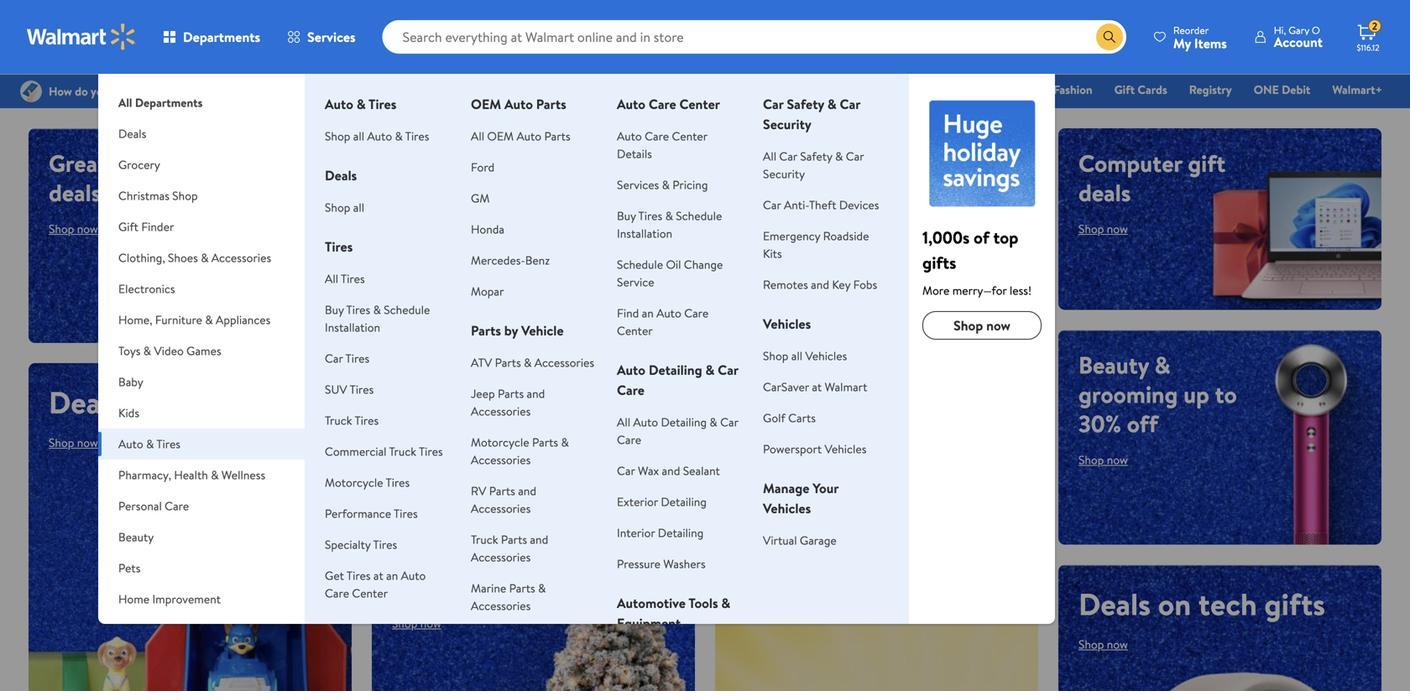 Task type: vqa. For each thing, say whether or not it's contained in the screenshot.
Remotes and Key Fobs link
yes



Task type: locate. For each thing, give the bounding box(es) containing it.
0 horizontal spatial truck
[[325, 413, 352, 429]]

0 vertical spatial buy
[[617, 208, 636, 224]]

and down rv parts and accessories
[[530, 532, 549, 548]]

mopar
[[471, 283, 504, 300]]

0 vertical spatial an
[[642, 305, 654, 322]]

1 vertical spatial an
[[386, 568, 398, 584]]

2 horizontal spatial to
[[1216, 378, 1238, 411]]

grocery inside dropdown button
[[118, 157, 160, 173]]

commercial
[[325, 444, 387, 460]]

shop all link
[[325, 199, 365, 216]]

gifts for deals on tech gifts
[[1265, 584, 1326, 626]]

carsaver at walmart
[[763, 379, 868, 396]]

gift finder for gift finder link
[[674, 81, 731, 98]]

now
[[77, 221, 98, 237], [1107, 221, 1129, 237], [987, 317, 1011, 335], [77, 435, 98, 451], [1107, 452, 1129, 469], [449, 453, 476, 474], [421, 616, 442, 632], [1107, 637, 1129, 653]]

home,
[[118, 312, 152, 328]]

center inside get tires at an auto care center
[[352, 586, 388, 602]]

0 horizontal spatial to
[[427, 542, 449, 575]]

1 horizontal spatial 30%
[[1079, 408, 1122, 441]]

auto inside 'auto parts & accessories'
[[325, 624, 354, 642]]

auto care center details
[[617, 128, 708, 162]]

and inside rv parts and accessories
[[518, 483, 537, 500]]

all down car safety & car security
[[763, 148, 777, 165]]

all inside all auto detailing & car care
[[617, 414, 631, 431]]

christmas shop for christmas shop link
[[753, 81, 833, 98]]

schedule
[[676, 208, 722, 224], [617, 257, 664, 273], [384, 302, 430, 318]]

1 horizontal spatial home
[[1001, 81, 1032, 98]]

buy down services & pricing
[[617, 208, 636, 224]]

shop now for up to 30% off seasonal decor
[[392, 616, 442, 632]]

and for car wax and sealant
[[662, 463, 681, 480]]

mopar link
[[471, 283, 504, 300]]

1 horizontal spatial motorcycle
[[471, 435, 530, 451]]

vehicles up your
[[825, 441, 867, 458]]

truck down rv parts and accessories
[[471, 532, 498, 548]]

decor
[[484, 572, 542, 604]]

tires inside dropdown button
[[156, 436, 181, 453]]

up
[[1184, 378, 1210, 411]]

accessories for jeep parts and accessories
[[471, 404, 531, 420]]

shoes
[[168, 250, 198, 266]]

all for oem
[[471, 128, 485, 144]]

finder for the gift finder dropdown button
[[141, 219, 174, 235]]

accessories inside jeep parts and accessories
[[471, 404, 531, 420]]

gift finder for the gift finder dropdown button
[[118, 219, 174, 235]]

care up all auto detailing & car care
[[617, 381, 645, 400]]

electronics down clothing, on the top of page
[[118, 281, 175, 297]]

home, furniture & appliances
[[118, 312, 271, 328]]

0 horizontal spatial grocery
[[118, 157, 160, 173]]

carsaver at walmart link
[[763, 379, 868, 396]]

buy tires & schedule installation link
[[617, 208, 722, 242], [325, 302, 430, 336]]

2 vertical spatial schedule
[[384, 302, 430, 318]]

personal care button
[[98, 491, 305, 522]]

parts right jeep in the bottom left of the page
[[498, 386, 524, 402]]

oem up all oem auto parts link
[[471, 95, 502, 113]]

auto & tires button
[[98, 429, 305, 460]]

accessories down get tires at an auto care center link
[[325, 644, 393, 663]]

1 horizontal spatial finder
[[698, 81, 731, 98]]

all for deals
[[353, 199, 365, 216]]

1 vertical spatial gift finder
[[118, 219, 174, 235]]

0 horizontal spatial finder
[[141, 219, 174, 235]]

1 horizontal spatial to
[[781, 542, 809, 584]]

gifts right toy
[[218, 382, 279, 424]]

parts inside truck parts and accessories
[[501, 532, 527, 548]]

gift up clothing, on the top of page
[[118, 219, 139, 235]]

1 vertical spatial at
[[374, 568, 384, 584]]

all up shop all
[[353, 128, 365, 144]]

safety down car safety & car security
[[801, 148, 833, 165]]

essentials
[[603, 81, 652, 98]]

1 horizontal spatial grocery
[[548, 81, 589, 98]]

parts inside jeep parts and accessories
[[498, 386, 524, 402]]

gift right essentials
[[674, 81, 695, 98]]

motorcycle tires
[[325, 475, 410, 491]]

up for up to 65% off
[[736, 542, 774, 584]]

0 vertical spatial oem
[[471, 95, 502, 113]]

electronics
[[855, 81, 912, 98], [118, 281, 175, 297]]

and down atv parts & accessories link
[[527, 386, 545, 402]]

0 horizontal spatial auto & tires
[[118, 436, 181, 453]]

accessories inside 'marine parts & accessories'
[[471, 598, 531, 615]]

beauty inside beauty & grooming up to 30% off
[[1079, 349, 1150, 382]]

accessories inside rv parts and accessories
[[471, 501, 531, 517]]

0 horizontal spatial deals
[[49, 176, 101, 209]]

accessories down marine
[[471, 598, 531, 615]]

appliances
[[216, 312, 271, 328]]

parts for atv parts & accessories
[[495, 355, 521, 371]]

gift inside dropdown button
[[118, 219, 139, 235]]

detailing
[[649, 361, 703, 380], [661, 414, 707, 431], [661, 494, 707, 511], [658, 525, 704, 542]]

accessories inside truck parts and accessories
[[471, 550, 531, 566]]

parts inside 'auto parts & accessories'
[[357, 624, 387, 642]]

2 horizontal spatial schedule
[[676, 208, 722, 224]]

motorcycle inside motorcycle parts & accessories
[[471, 435, 530, 451]]

all auto detailing & car care link
[[617, 414, 739, 448]]

electronics left toy
[[855, 81, 912, 98]]

now for great home deals
[[77, 221, 98, 237]]

all oem auto parts
[[471, 128, 571, 144]]

auto inside find an auto care center
[[657, 305, 682, 322]]

all up home
[[118, 94, 132, 111]]

at down specialty tires link
[[374, 568, 384, 584]]

0 horizontal spatial an
[[386, 568, 398, 584]]

beauty inside dropdown button
[[118, 529, 154, 546]]

care inside find an auto care center
[[685, 305, 709, 322]]

0 horizontal spatial christmas
[[118, 188, 170, 204]]

car up devices
[[846, 148, 864, 165]]

beauty for beauty
[[118, 529, 154, 546]]

0 horizontal spatial gifts
[[218, 382, 279, 424]]

all departments link
[[98, 74, 305, 118]]

truck for tires
[[325, 413, 352, 429]]

automotive tools & equipment
[[617, 595, 731, 633]]

30%
[[1079, 408, 1122, 441], [455, 542, 498, 575]]

departments up all departments link
[[183, 28, 260, 46]]

parts right atv
[[495, 355, 521, 371]]

garage
[[800, 533, 837, 549]]

seasonal
[[392, 572, 478, 604]]

1 vertical spatial security
[[763, 166, 805, 182]]

1 horizontal spatial truck
[[389, 444, 417, 460]]

off right 65%
[[878, 542, 918, 584]]

accessories inside 'auto parts & accessories'
[[325, 644, 393, 663]]

electronics button
[[98, 274, 305, 305]]

auto & tires up pharmacy,
[[118, 436, 181, 453]]

all up the carsaver
[[792, 348, 803, 364]]

car inside all auto detailing & car care
[[721, 414, 739, 431]]

1 horizontal spatial installation
[[617, 225, 673, 242]]

shop now link for computer gift deals
[[1079, 221, 1129, 237]]

oem up 'ford' link
[[487, 128, 514, 144]]

automotive
[[617, 595, 686, 613]]

2 deals from the left
[[1079, 176, 1131, 209]]

1 horizontal spatial services
[[617, 177, 659, 193]]

services inside popup button
[[307, 28, 356, 46]]

on left 'tech'
[[1159, 584, 1192, 626]]

1 vertical spatial 30%
[[455, 542, 498, 575]]

center down find
[[617, 323, 653, 339]]

1 horizontal spatial beauty
[[1079, 349, 1150, 382]]

and for rv parts and accessories
[[518, 483, 537, 500]]

accessories down the rv
[[471, 501, 531, 517]]

detailing inside all auto detailing & car care
[[661, 414, 707, 431]]

2 vertical spatial truck
[[471, 532, 498, 548]]

1 security from the top
[[763, 115, 812, 134]]

accessories up the rv
[[471, 452, 531, 469]]

0 vertical spatial departments
[[183, 28, 260, 46]]

shop now link for deals on tech gifts
[[1079, 637, 1129, 653]]

auto parts & accessories
[[325, 624, 399, 663]]

remotes and key fobs
[[763, 277, 878, 293]]

home
[[1001, 81, 1032, 98], [118, 592, 150, 608]]

and right wax
[[662, 463, 681, 480]]

schedule inside schedule oil change service
[[617, 257, 664, 273]]

off inside "up to 30% off seasonal decor"
[[504, 542, 535, 575]]

motorcycle for motorcycle tires
[[325, 475, 383, 491]]

1 horizontal spatial buy tires & schedule installation
[[617, 208, 722, 242]]

an right find
[[642, 305, 654, 322]]

1 vertical spatial gifts
[[218, 382, 279, 424]]

parts inside rv parts and accessories
[[489, 483, 516, 500]]

all tires
[[325, 271, 365, 287]]

0 vertical spatial at
[[812, 379, 822, 396]]

gift
[[674, 81, 695, 98], [1115, 81, 1135, 98], [118, 219, 139, 235]]

gift finder button
[[98, 212, 305, 243]]

accessories for rv parts and accessories
[[471, 501, 531, 517]]

one debit link
[[1247, 81, 1319, 99]]

vehicles down the "manage"
[[763, 500, 811, 518]]

1 horizontal spatial christmas
[[753, 81, 805, 98]]

2 horizontal spatial gift
[[1115, 81, 1135, 98]]

shop now link for yep, new deals!
[[392, 443, 497, 483]]

home improvement button
[[98, 584, 305, 616]]

gift left cards
[[1115, 81, 1135, 98]]

shop now link
[[49, 221, 98, 237], [1079, 221, 1129, 237], [923, 312, 1042, 340], [49, 435, 98, 451], [392, 443, 497, 483], [1079, 452, 1129, 469], [392, 616, 442, 632], [1079, 637, 1129, 653]]

accessories inside motorcycle parts & accessories
[[471, 452, 531, 469]]

gary
[[1289, 23, 1310, 37]]

1 vertical spatial finder
[[141, 219, 174, 235]]

center down auto care center
[[672, 128, 708, 144]]

auto & tires image
[[923, 94, 1042, 213]]

christmas shop down home
[[118, 188, 198, 204]]

care inside get tires at an auto care center
[[325, 586, 349, 602]]

care down get
[[325, 586, 349, 602]]

1 horizontal spatial gifts
[[923, 251, 957, 275]]

car left the carsaver
[[718, 361, 739, 380]]

Walmart Site-Wide search field
[[383, 20, 1127, 54]]

health
[[174, 467, 208, 484]]

1 horizontal spatial auto & tires
[[325, 95, 397, 113]]

all inside all car safety & car security
[[763, 148, 777, 165]]

performance tires
[[325, 506, 418, 522]]

parts for jeep parts and accessories
[[498, 386, 524, 402]]

2 vertical spatial gifts
[[1265, 584, 1326, 626]]

an down specialty tires link
[[386, 568, 398, 584]]

car up 'suv'
[[325, 351, 343, 367]]

buy tires & schedule installation link up oil
[[617, 208, 722, 242]]

care down schedule oil change service
[[685, 305, 709, 322]]

gift finder inside dropdown button
[[118, 219, 174, 235]]

car up all car safety & car security link
[[840, 95, 861, 113]]

buy down all tires
[[325, 302, 344, 318]]

& inside motorcycle parts & accessories
[[561, 435, 569, 451]]

shop now for beauty & grooming up to 30% off
[[1079, 452, 1129, 469]]

truck for parts by vehicle
[[471, 532, 498, 548]]

schedule oil change service
[[617, 257, 723, 291]]

and inside truck parts and accessories
[[530, 532, 549, 548]]

1 vertical spatial buy
[[325, 302, 344, 318]]

1 horizontal spatial deals
[[1079, 176, 1131, 209]]

accessories down the gift finder dropdown button
[[212, 250, 271, 266]]

1 horizontal spatial an
[[642, 305, 654, 322]]

security down christmas shop link
[[763, 115, 812, 134]]

auto & tires up shop all auto & tires
[[325, 95, 397, 113]]

electronics inside dropdown button
[[118, 281, 175, 297]]

gifts inside 1,000s of top gifts more merry—for less!
[[923, 251, 957, 275]]

up to 30% off seasonal decor
[[392, 542, 542, 604]]

finder down walmart site-wide search box
[[698, 81, 731, 98]]

games
[[187, 343, 221, 359]]

center down specialty tires
[[352, 586, 388, 602]]

0 vertical spatial christmas
[[753, 81, 805, 98]]

0 horizontal spatial christmas shop
[[118, 188, 198, 204]]

1 vertical spatial truck
[[389, 444, 417, 460]]

auto inside auto detailing & car care
[[617, 361, 646, 380]]

deals inside 'dropdown button'
[[118, 126, 146, 142]]

and down motorcycle parts & accessories link
[[518, 483, 537, 500]]

detailing for auto
[[649, 361, 703, 380]]

now for deals on toy gifts
[[77, 435, 98, 451]]

0 horizontal spatial up
[[392, 542, 422, 575]]

truck tires link
[[325, 413, 379, 429]]

truck
[[325, 413, 352, 429], [389, 444, 417, 460], [471, 532, 498, 548]]

kids
[[118, 405, 139, 422]]

1 horizontal spatial christmas shop
[[753, 81, 833, 98]]

0 vertical spatial christmas shop
[[753, 81, 833, 98]]

on for toy
[[128, 382, 161, 424]]

parts for motorcycle parts & accessories
[[532, 435, 559, 451]]

grocery right great
[[118, 157, 160, 173]]

departments up deals 'dropdown button'
[[135, 94, 203, 111]]

0 horizontal spatial beauty
[[118, 529, 154, 546]]

parts down yep, new deals!
[[532, 435, 559, 451]]

2 horizontal spatial off
[[1128, 408, 1159, 441]]

detailing for exterior
[[661, 494, 707, 511]]

all up all tires
[[353, 199, 365, 216]]

and inside jeep parts and accessories
[[527, 386, 545, 402]]

deals inside computer gift deals
[[1079, 176, 1131, 209]]

security up anti-
[[763, 166, 805, 182]]

detailing up washers
[[658, 525, 704, 542]]

toys
[[118, 343, 141, 359]]

& inside all auto detailing & car care
[[710, 414, 718, 431]]

parts inside 'marine parts & accessories'
[[509, 581, 536, 597]]

gift finder up auto care center details
[[674, 81, 731, 98]]

2 vertical spatial all
[[792, 348, 803, 364]]

installation up oil
[[617, 225, 673, 242]]

and for jeep parts and accessories
[[527, 386, 545, 402]]

0 vertical spatial motorcycle
[[471, 435, 530, 451]]

deals inside "link"
[[498, 81, 526, 98]]

0 horizontal spatial electronics
[[118, 281, 175, 297]]

deals inside great home deals
[[49, 176, 101, 209]]

shop now for great home deals
[[49, 221, 98, 237]]

care down health
[[165, 498, 189, 515]]

great home deals
[[49, 147, 170, 209]]

0 horizontal spatial schedule
[[384, 302, 430, 318]]

christmas down home
[[118, 188, 170, 204]]

0 horizontal spatial home
[[118, 592, 150, 608]]

0 vertical spatial truck
[[325, 413, 352, 429]]

home inside dropdown button
[[118, 592, 150, 608]]

home
[[112, 147, 170, 180]]

1 vertical spatial schedule
[[617, 257, 664, 273]]

motorcycle down jeep parts and accessories link
[[471, 435, 530, 451]]

auto & tires inside dropdown button
[[118, 436, 181, 453]]

christmas inside dropdown button
[[118, 188, 170, 204]]

vehicles inside "manage your vehicles"
[[763, 500, 811, 518]]

0 horizontal spatial off
[[504, 542, 535, 575]]

all car safety & car security
[[763, 148, 864, 182]]

0 vertical spatial security
[[763, 115, 812, 134]]

to inside "up to 30% off seasonal decor"
[[427, 542, 449, 575]]

on
[[128, 382, 161, 424], [1159, 584, 1192, 626]]

1 vertical spatial grocery
[[118, 157, 160, 173]]

0 vertical spatial gifts
[[923, 251, 957, 275]]

auto & tires
[[325, 95, 397, 113], [118, 436, 181, 453]]

toy
[[934, 81, 951, 98]]

accessories inside dropdown button
[[212, 250, 271, 266]]

gifts right 'tech'
[[1265, 584, 1326, 626]]

1 horizontal spatial buy tires & schedule installation link
[[617, 208, 722, 242]]

1 vertical spatial christmas shop
[[118, 188, 198, 204]]

all tires link
[[325, 271, 365, 287]]

gifts
[[923, 251, 957, 275], [218, 382, 279, 424], [1265, 584, 1326, 626]]

accessories up decor
[[471, 550, 531, 566]]

shop now for deals on tech gifts
[[1079, 637, 1129, 653]]

0 vertical spatial 30%
[[1079, 408, 1122, 441]]

car left golf
[[721, 414, 739, 431]]

0 vertical spatial grocery
[[548, 81, 589, 98]]

0 horizontal spatial buy tires & schedule installation link
[[325, 302, 430, 336]]

parts down rv parts and accessories
[[501, 532, 527, 548]]

security inside all car safety & car security
[[763, 166, 805, 182]]

christmas for christmas shop link
[[753, 81, 805, 98]]

vehicles up carsaver at walmart link
[[806, 348, 848, 364]]

0 horizontal spatial motorcycle
[[325, 475, 383, 491]]

detailing down find an auto care center
[[649, 361, 703, 380]]

center
[[680, 95, 721, 113], [672, 128, 708, 144], [617, 323, 653, 339], [352, 586, 388, 602]]

home up patio
[[118, 592, 150, 608]]

& inside dropdown button
[[146, 436, 154, 453]]

accessories down vehicle
[[535, 355, 595, 371]]

off up 'marine parts & accessories'
[[504, 542, 535, 575]]

interior detailing
[[617, 525, 704, 542]]

0 horizontal spatial on
[[128, 382, 161, 424]]

buy tires & schedule installation up car tires link
[[325, 302, 430, 336]]

get tires at an auto care center link
[[325, 568, 426, 602]]

accessories down jeep in the bottom left of the page
[[471, 404, 531, 420]]

detailing down auto detailing & car care
[[661, 414, 707, 431]]

0 horizontal spatial services
[[307, 28, 356, 46]]

of
[[974, 226, 990, 249]]

Search search field
[[383, 20, 1127, 54]]

parts for marine parts & accessories
[[509, 581, 536, 597]]

safety
[[787, 95, 825, 113], [801, 148, 833, 165]]

parts
[[536, 95, 567, 113], [545, 128, 571, 144], [471, 322, 501, 340], [495, 355, 521, 371], [498, 386, 524, 402], [532, 435, 559, 451], [489, 483, 516, 500], [501, 532, 527, 548], [509, 581, 536, 597], [357, 624, 387, 642]]

parts right marine
[[509, 581, 536, 597]]

care up wax
[[617, 432, 642, 448]]

all up ford
[[471, 128, 485, 144]]

& inside all car safety & car security
[[836, 148, 843, 165]]

1 horizontal spatial up
[[736, 542, 774, 584]]

finder inside dropdown button
[[141, 219, 174, 235]]

shop all
[[325, 199, 365, 216]]

now for deals on tech gifts
[[1107, 637, 1129, 653]]

gifts down 1,000s
[[923, 251, 957, 275]]

1 horizontal spatial gift finder
[[674, 81, 731, 98]]

truck inside truck parts and accessories
[[471, 532, 498, 548]]

your
[[813, 480, 839, 498]]

gift finder up clothing, on the top of page
[[118, 219, 174, 235]]

services button
[[274, 17, 369, 57]]

christmas shop inside dropdown button
[[118, 188, 198, 204]]

all up car wax and sealant
[[617, 414, 631, 431]]

0 vertical spatial electronics
[[855, 81, 912, 98]]

christmas down search search box
[[753, 81, 805, 98]]

1,000s
[[923, 226, 970, 249]]

parts down get tires at an auto care center link
[[357, 624, 387, 642]]

buy tires & schedule installation link up car tires link
[[325, 302, 430, 336]]

reorder my items
[[1174, 23, 1228, 52]]

at left walmart
[[812, 379, 822, 396]]

care up details
[[645, 128, 669, 144]]

parts inside motorcycle parts & accessories
[[532, 435, 559, 451]]

0 horizontal spatial gift finder
[[118, 219, 174, 235]]

personal
[[118, 498, 162, 515]]

up inside "up to 30% off seasonal decor"
[[392, 542, 422, 575]]

one
[[1254, 81, 1280, 98]]

shop now for computer gift deals
[[1079, 221, 1129, 237]]

beauty
[[1079, 349, 1150, 382], [118, 529, 154, 546]]

1 horizontal spatial on
[[1159, 584, 1192, 626]]

furniture
[[155, 312, 202, 328]]

all for auto & tires
[[353, 128, 365, 144]]

2 security from the top
[[763, 166, 805, 182]]

0 horizontal spatial 30%
[[455, 542, 498, 575]]

home improvement
[[118, 592, 221, 608]]

parts by vehicle
[[471, 322, 564, 340]]

1 vertical spatial installation
[[325, 320, 380, 336]]

2 up from the left
[[392, 542, 422, 575]]

security inside car safety & car security
[[763, 115, 812, 134]]

deals for beauty & grooming up to 30% off
[[1079, 176, 1131, 209]]

0 vertical spatial safety
[[787, 95, 825, 113]]

1 horizontal spatial schedule
[[617, 257, 664, 273]]

safety inside all car safety & car security
[[801, 148, 833, 165]]

security
[[763, 115, 812, 134], [763, 166, 805, 182]]

on left toy
[[128, 382, 161, 424]]

1 vertical spatial all
[[353, 199, 365, 216]]

home for home improvement
[[118, 592, 150, 608]]

1 vertical spatial christmas
[[118, 188, 170, 204]]

1 vertical spatial auto & tires
[[118, 436, 181, 453]]

truck right the commercial on the left
[[389, 444, 417, 460]]

registry
[[1190, 81, 1233, 98]]

1 up from the left
[[736, 542, 774, 584]]

one debit
[[1254, 81, 1311, 98]]

pressure
[[617, 556, 661, 573]]

vehicle
[[522, 322, 564, 340]]

1 horizontal spatial off
[[878, 542, 918, 584]]

finder up clothing, on the top of page
[[141, 219, 174, 235]]

motorcycle down the commercial on the left
[[325, 475, 383, 491]]

1 deals from the left
[[49, 176, 101, 209]]

home left the "fashion"
[[1001, 81, 1032, 98]]

auto care center
[[617, 95, 721, 113]]

christmas shop link
[[745, 81, 841, 99]]

christmas shop
[[753, 81, 833, 98], [118, 188, 198, 204]]

1 horizontal spatial at
[[812, 379, 822, 396]]

emergency roadside kits
[[763, 228, 870, 262]]

0 vertical spatial beauty
[[1079, 349, 1150, 382]]

hi, gary o account
[[1275, 23, 1324, 51]]

find an auto care center link
[[617, 305, 709, 339]]

detailing inside auto detailing & car care
[[649, 361, 703, 380]]

detailing down 'car wax and sealant' link
[[661, 494, 707, 511]]

pets button
[[98, 553, 305, 584]]

car left anti-
[[763, 197, 782, 213]]

gift for gift finder link
[[674, 81, 695, 98]]

0 vertical spatial home
[[1001, 81, 1032, 98]]

2 horizontal spatial truck
[[471, 532, 498, 548]]

0 vertical spatial gift finder
[[674, 81, 731, 98]]

1 vertical spatial motorcycle
[[325, 475, 383, 491]]

toy shop link
[[926, 81, 987, 99]]

christmas shop down walmart site-wide search box
[[753, 81, 833, 98]]

1 vertical spatial safety
[[801, 148, 833, 165]]

0 vertical spatial services
[[307, 28, 356, 46]]



Task type: describe. For each thing, give the bounding box(es) containing it.
honda link
[[471, 221, 505, 238]]

marine parts & accessories link
[[471, 581, 546, 615]]

departments inside dropdown button
[[183, 28, 260, 46]]

0 vertical spatial auto & tires
[[325, 95, 397, 113]]

specialty tires link
[[325, 537, 397, 553]]

manage
[[763, 480, 810, 498]]

suv
[[325, 382, 347, 398]]

remotes and key fobs link
[[763, 277, 878, 293]]

hi,
[[1275, 23, 1287, 37]]

now for beauty & grooming up to 30% off
[[1107, 452, 1129, 469]]

mercedes-benz
[[471, 252, 550, 269]]

1 vertical spatial oem
[[487, 128, 514, 144]]

deals for deals "link"
[[498, 81, 526, 98]]

grocery & essentials link
[[540, 81, 660, 99]]

merry—for
[[953, 283, 1007, 299]]

electronics for 'electronics' link
[[855, 81, 912, 98]]

benz
[[525, 252, 550, 269]]

now for up to 30% off seasonal decor
[[421, 616, 442, 632]]

gift finder link
[[667, 81, 738, 99]]

new
[[474, 370, 545, 425]]

auto inside get tires at an auto care center
[[401, 568, 426, 584]]

services & pricing
[[617, 177, 708, 193]]

finder for gift finder link
[[698, 81, 731, 98]]

change
[[684, 257, 723, 273]]

0 vertical spatial buy tires & schedule installation link
[[617, 208, 722, 242]]

walmart image
[[27, 24, 136, 50]]

car down car safety & car security
[[780, 148, 798, 165]]

powersport vehicles link
[[763, 441, 867, 458]]

service
[[617, 274, 655, 291]]

accessories for auto parts & accessories
[[325, 644, 393, 663]]

1 vertical spatial departments
[[135, 94, 203, 111]]

car down search search box
[[763, 95, 784, 113]]

tires inside get tires at an auto care center
[[347, 568, 371, 584]]

& inside 'automotive tools & equipment'
[[722, 595, 731, 613]]

up to 65% off
[[736, 542, 918, 584]]

clothing, shoes & accessories
[[118, 250, 271, 266]]

0 horizontal spatial buy
[[325, 302, 344, 318]]

virtual garage link
[[763, 533, 837, 549]]

parts for auto parts & accessories
[[357, 624, 387, 642]]

shop now for deals on toy gifts
[[49, 435, 98, 451]]

motorcycle for motorcycle parts & accessories
[[471, 435, 530, 451]]

grocery for grocery
[[118, 157, 160, 173]]

to for up to 65% off
[[781, 542, 809, 584]]

departments button
[[149, 17, 274, 57]]

care inside auto detailing & car care
[[617, 381, 645, 400]]

car tires
[[325, 351, 370, 367]]

1,000s of top gifts more merry—for less!
[[923, 226, 1032, 299]]

all down shop all link in the left top of the page
[[325, 271, 338, 287]]

home link
[[994, 81, 1040, 99]]

detailing for interior
[[658, 525, 704, 542]]

center up auto care center details link
[[680, 95, 721, 113]]

now for computer gift deals
[[1107, 221, 1129, 237]]

performance
[[325, 506, 391, 522]]

shop now link for beauty & grooming up to 30% off
[[1079, 452, 1129, 469]]

an inside get tires at an auto care center
[[386, 568, 398, 584]]

deals for deals on tech gifts
[[1079, 584, 1151, 626]]

walmart+
[[1333, 81, 1383, 98]]

gift cards
[[1115, 81, 1168, 98]]

center inside auto care center details
[[672, 128, 708, 144]]

parts for rv parts and accessories
[[489, 483, 516, 500]]

to for up to 30% off seasonal decor
[[427, 542, 449, 575]]

services for services
[[307, 28, 356, 46]]

& inside 'marine parts & accessories'
[[538, 581, 546, 597]]

golf
[[763, 410, 786, 427]]

care inside auto care center details
[[645, 128, 669, 144]]

auto inside auto & tires dropdown button
[[118, 436, 143, 453]]

parts down oem auto parts on the left of page
[[545, 128, 571, 144]]

2
[[1373, 19, 1378, 33]]

toy shop
[[934, 81, 980, 98]]

deals!
[[555, 370, 655, 425]]

shop now link for great home deals
[[49, 221, 98, 237]]

parts left by
[[471, 322, 501, 340]]

car anti-theft devices
[[763, 197, 880, 213]]

care inside all auto detailing & car care
[[617, 432, 642, 448]]

interior detailing link
[[617, 525, 704, 542]]

improvement
[[152, 592, 221, 608]]

electronics link
[[847, 81, 920, 99]]

auto inside auto care center details
[[617, 128, 642, 144]]

0 horizontal spatial installation
[[325, 320, 380, 336]]

beauty & grooming up to 30% off
[[1079, 349, 1238, 441]]

and for truck parts and accessories
[[530, 532, 549, 548]]

& inside beauty & grooming up to 30% off
[[1155, 349, 1171, 382]]

gift for the gift finder dropdown button
[[118, 219, 139, 235]]

0 vertical spatial installation
[[617, 225, 673, 242]]

details
[[617, 146, 652, 162]]

center inside find an auto care center
[[617, 323, 653, 339]]

gm
[[471, 190, 490, 207]]

beauty for beauty & grooming up to 30% off
[[1079, 349, 1150, 382]]

accessories for motorcycle parts & accessories
[[471, 452, 531, 469]]

home, furniture & appliances button
[[98, 305, 305, 336]]

oem auto parts
[[471, 95, 567, 113]]

gift for gift cards link
[[1115, 81, 1135, 98]]

care inside dropdown button
[[165, 498, 189, 515]]

theft
[[810, 197, 837, 213]]

get
[[325, 568, 344, 584]]

patio & garden button
[[98, 616, 305, 647]]

auto inside all auto detailing & car care
[[634, 414, 659, 431]]

schedule oil change service link
[[617, 257, 723, 291]]

car inside auto detailing & car care
[[718, 361, 739, 380]]

off for up to 65% off
[[878, 542, 918, 584]]

safety inside car safety & car security
[[787, 95, 825, 113]]

services for services & pricing
[[617, 177, 659, 193]]

reorder
[[1174, 23, 1210, 37]]

accessories for truck parts and accessories
[[471, 550, 531, 566]]

shop inside dropdown button
[[172, 188, 198, 204]]

deals for deals on toy gifts
[[49, 176, 101, 209]]

0 horizontal spatial buy tires & schedule installation
[[325, 302, 430, 336]]

honda
[[471, 221, 505, 238]]

auto care center details link
[[617, 128, 708, 162]]

tools
[[689, 595, 718, 613]]

toy
[[169, 382, 211, 424]]

pressure washers
[[617, 556, 706, 573]]

patio
[[118, 623, 145, 639]]

car wax and sealant
[[617, 463, 720, 480]]

oil
[[666, 257, 681, 273]]

christmas for christmas shop dropdown button
[[118, 188, 170, 204]]

jeep parts and accessories
[[471, 386, 545, 420]]

interior
[[617, 525, 655, 542]]

truck tires
[[325, 413, 379, 429]]

wax
[[638, 463, 659, 480]]

deals for deals 'dropdown button'
[[118, 126, 146, 142]]

search icon image
[[1103, 30, 1117, 44]]

emergency
[[763, 228, 821, 244]]

accessories for marine parts & accessories
[[471, 598, 531, 615]]

now for yep, new deals!
[[449, 453, 476, 474]]

all for car
[[763, 148, 777, 165]]

kids button
[[98, 398, 305, 429]]

shop all auto & tires
[[325, 128, 429, 144]]

off inside beauty & grooming up to 30% off
[[1128, 408, 1159, 441]]

shop now link for deals on toy gifts
[[49, 435, 98, 451]]

& inside dropdown button
[[143, 343, 151, 359]]

& inside car safety & car security
[[828, 95, 837, 113]]

shop now for yep, new deals!
[[412, 453, 476, 474]]

shop all auto & tires link
[[325, 128, 429, 144]]

christmas shop for christmas shop dropdown button
[[118, 188, 198, 204]]

cards
[[1138, 81, 1168, 98]]

parts for truck parts and accessories
[[501, 532, 527, 548]]

jeep
[[471, 386, 495, 402]]

1 horizontal spatial buy
[[617, 208, 636, 224]]

computer
[[1079, 147, 1183, 180]]

on for tech
[[1159, 584, 1192, 626]]

exterior detailing
[[617, 494, 707, 511]]

30% inside beauty & grooming up to 30% off
[[1079, 408, 1122, 441]]

vehicles up shop all vehicles at the bottom of page
[[763, 315, 811, 333]]

30% inside "up to 30% off seasonal decor"
[[455, 542, 498, 575]]

motorcycle tires link
[[325, 475, 410, 491]]

patio & garden
[[118, 623, 196, 639]]

to inside beauty & grooming up to 30% off
[[1216, 378, 1238, 411]]

golf carts
[[763, 410, 816, 427]]

car anti-theft devices link
[[763, 197, 880, 213]]

items
[[1195, 34, 1228, 52]]

toys & video games
[[118, 343, 221, 359]]

accessories for clothing, shoes & accessories
[[212, 250, 271, 266]]

parts right deals "link"
[[536, 95, 567, 113]]

up for up to 30% off seasonal decor
[[392, 542, 422, 575]]

0 vertical spatial schedule
[[676, 208, 722, 224]]

gifts for deals on toy gifts
[[218, 382, 279, 424]]

and left key at the top right of page
[[811, 277, 830, 293]]

care up auto care center details link
[[649, 95, 677, 113]]

electronics for electronics dropdown button
[[118, 281, 175, 297]]

motorcycle parts & accessories
[[471, 435, 569, 469]]

suv tires link
[[325, 382, 374, 398]]

all for auto
[[617, 414, 631, 431]]

shop inside 'link'
[[954, 81, 980, 98]]

get tires at an auto care center
[[325, 568, 426, 602]]

accessories for atv parts & accessories
[[535, 355, 595, 371]]

manage your vehicles
[[763, 480, 839, 518]]

car left wax
[[617, 463, 635, 480]]

roadside
[[824, 228, 870, 244]]

gifts for 1,000s of top gifts more merry—for less!
[[923, 251, 957, 275]]

off for up to 30% off seasonal decor
[[504, 542, 535, 575]]

& inside auto detailing & car care
[[706, 361, 715, 380]]

65%
[[816, 542, 871, 584]]

shop all vehicles
[[763, 348, 848, 364]]

grocery for grocery & essentials
[[548, 81, 589, 98]]

gm link
[[471, 190, 490, 207]]

an inside find an auto care center
[[642, 305, 654, 322]]

by
[[505, 322, 518, 340]]

shop now link for up to 30% off seasonal decor
[[392, 616, 442, 632]]

exterior
[[617, 494, 658, 511]]

& inside 'auto parts & accessories'
[[390, 624, 399, 642]]

deals on tech gifts
[[1079, 584, 1326, 626]]

commercial truck tires
[[325, 444, 443, 460]]

at inside get tires at an auto care center
[[374, 568, 384, 584]]

deals for deals on toy gifts
[[49, 382, 121, 424]]

gift
[[1189, 147, 1226, 180]]

home for home
[[1001, 81, 1032, 98]]



